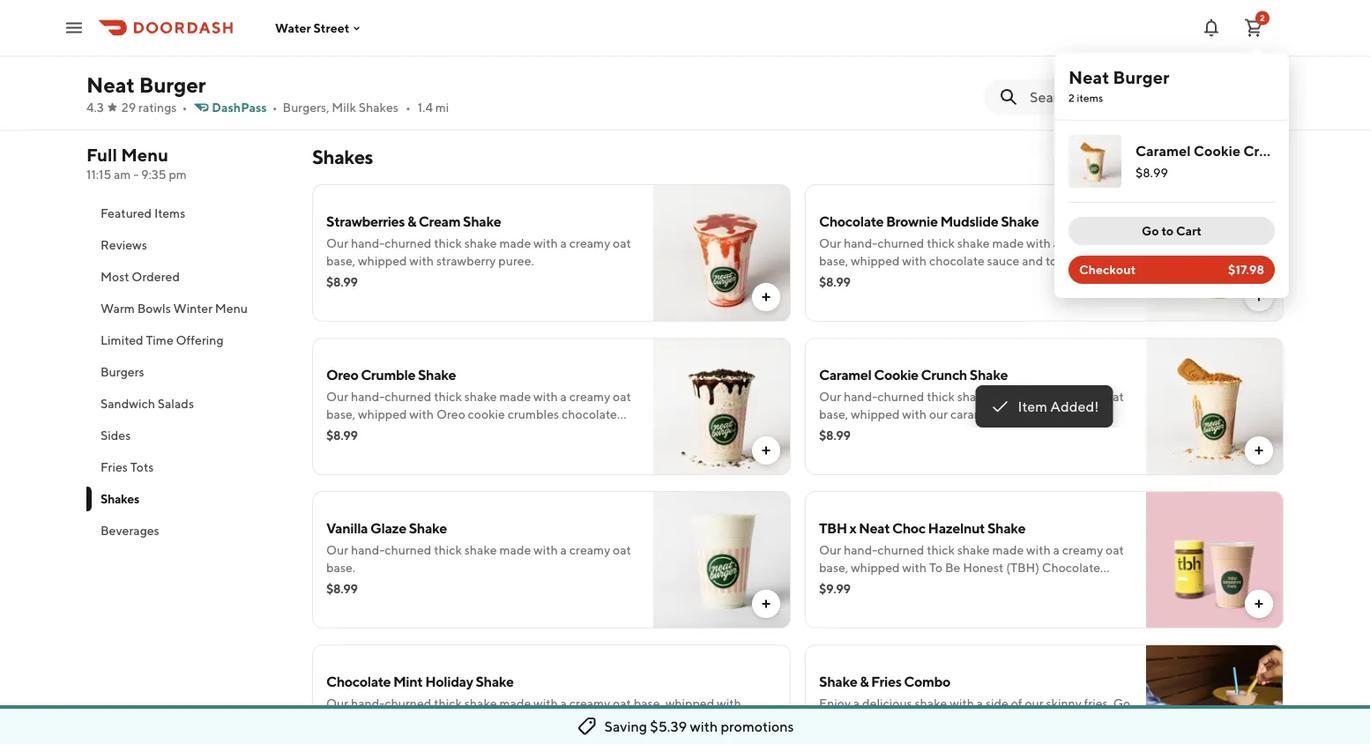 Task type: vqa. For each thing, say whether or not it's contained in the screenshot.
RATINGS
yes



Task type: locate. For each thing, give the bounding box(es) containing it.
sauce up crumbles.
[[997, 407, 1030, 422]]

1 vertical spatial caramel
[[819, 366, 872, 383]]

1 horizontal spatial chocolate
[[562, 407, 617, 422]]

1 horizontal spatial •
[[272, 100, 277, 115]]

2 horizontal spatial neat
[[1069, 67, 1110, 88]]

0 horizontal spatial &
[[407, 213, 416, 230]]

sandwich salads
[[101, 396, 194, 411]]

2 vertical spatial chocolate
[[326, 673, 391, 690]]

0 vertical spatial topped
[[1046, 254, 1087, 268]]

and
[[1022, 254, 1043, 268], [1032, 407, 1053, 422], [483, 714, 504, 728], [859, 714, 880, 728]]

tots
[[326, 7, 361, 23]]

featured items button
[[86, 198, 291, 229]]

crunch
[[1244, 142, 1292, 159], [921, 366, 967, 383]]

1 vertical spatial add item to cart image
[[759, 444, 773, 458]]

made inside caramel cookie crunch shake our hand-churned thick shake made with a creamy oat base, whipped with our caramel sauce and biscoff cookies topped with biscoff crumbles.
[[992, 389, 1024, 404]]

add item to cart image for oreo crumble shake
[[759, 444, 773, 458]]

& up delicious
[[860, 673, 869, 690]]

thick inside tbh x neat choc hazelnut shake our hand-churned thick shake made with a creamy oat base, whipped with to be honest (tbh) chocolate hazelnut spread.
[[927, 543, 955, 557]]

oat inside the vanilla glaze shake our hand-churned thick shake made with a creamy oat base. $8.99
[[613, 543, 631, 557]]

our left caramel
[[929, 407, 948, 422]]

notification bell image
[[1201, 17, 1222, 38]]

1 vertical spatial our
[[1025, 696, 1044, 711]]

0 horizontal spatial hazelnut
[[819, 578, 870, 593]]

0 horizontal spatial our
[[929, 407, 948, 422]]

chocolate inside chocolate mint holiday shake our hand-churned thick shake made with a creamy oat base, whipped with chocolate sauce, mint syrup and dusted with peppermint.
[[326, 714, 382, 728]]

base, inside tbh x neat choc hazelnut shake our hand-churned thick shake made with a creamy oat base, whipped with to be honest (tbh) chocolate hazelnut spread.
[[819, 560, 848, 575]]

choc
[[892, 520, 926, 537]]

whipped for chocolate mint holiday shake
[[665, 696, 714, 711]]

0 horizontal spatial fries
[[101, 460, 128, 474]]

creamy inside oreo crumble shake our hand-churned thick shake made with a creamy oat base, whipped with oreo cookie crumbles chocolate sauce.
[[569, 389, 610, 404]]

0 horizontal spatial neat
[[86, 72, 135, 97]]

whipped up cookies on the right of the page
[[851, 407, 900, 422]]

shake inside the vanilla glaze shake our hand-churned thick shake made with a creamy oat base. $8.99
[[409, 520, 447, 537]]

beverages
[[101, 523, 159, 538]]

0 vertical spatial menu
[[121, 145, 169, 165]]

0 horizontal spatial go
[[1113, 696, 1131, 711]]

cookies
[[819, 425, 862, 439]]

full menu 11:15 am - 9:35 pm
[[86, 145, 187, 182]]

& for shake
[[860, 673, 869, 690]]

crumbles
[[508, 407, 559, 422]]

chocolate right crumbles
[[562, 407, 617, 422]]

hand- up sauce,
[[351, 696, 385, 711]]

strawberries
[[326, 213, 405, 230]]

0 horizontal spatial menu
[[121, 145, 169, 165]]

whipped inside chocolate brownie mudslide shake our hand-churned thick shake made with a creamy oat base, whipped with chocolate sauce and topped with even more chocolate.
[[851, 254, 900, 268]]

base, for chocolate brownie mudslide shake
[[819, 254, 848, 268]]

burger
[[1113, 67, 1170, 88], [139, 72, 206, 97]]

chocolate inside oreo crumble shake our hand-churned thick shake made with a creamy oat base, whipped with oreo cookie crumbles chocolate sauce.
[[562, 407, 617, 422]]

2 vertical spatial chocolate
[[326, 714, 382, 728]]

shake inside oreo crumble shake our hand-churned thick shake made with a creamy oat base, whipped with oreo cookie crumbles chocolate sauce.
[[418, 366, 456, 383]]

caramel
[[1136, 142, 1191, 159], [819, 366, 872, 383]]

neat for neat burger
[[86, 72, 135, 97]]

0 horizontal spatial cookie
[[874, 366, 919, 383]]

1 horizontal spatial caramel
[[1136, 142, 1191, 159]]

neat burger
[[86, 72, 206, 97]]

promotions
[[721, 718, 794, 735]]

1 vertical spatial oreo
[[436, 407, 465, 422]]

0 horizontal spatial burger
[[139, 72, 206, 97]]

cookie for caramel cookie crunch shake $8.99
[[1194, 142, 1241, 159]]

warm
[[101, 301, 135, 316]]

whipped inside strawberries & cream shake our hand-churned thick shake made with a creamy oat base, whipped with strawberry puree. $8.99
[[358, 254, 407, 268]]

shake inside caramel cookie crunch shake our hand-churned thick shake made with a creamy oat base, whipped with our caramel sauce and biscoff cookies topped with biscoff crumbles.
[[970, 366, 1008, 383]]

1 • from the left
[[182, 100, 187, 115]]

base, up cookies on the right of the page
[[819, 407, 848, 422]]

go right fries.
[[1113, 696, 1131, 711]]

$8.99 inside the vanilla glaze shake our hand-churned thick shake made with a creamy oat base. $8.99
[[326, 582, 358, 596]]

caramel down item search search box
[[1136, 142, 1191, 159]]

hand- down glaze
[[351, 543, 385, 557]]

1 vertical spatial hazelnut
[[819, 578, 870, 593]]

our inside caramel cookie crunch shake our hand-churned thick shake made with a creamy oat base, whipped with our caramel sauce and biscoff cookies topped with biscoff crumbles.
[[819, 389, 841, 404]]

chocolate
[[929, 254, 985, 268], [562, 407, 617, 422], [326, 714, 382, 728]]

add item to cart image
[[759, 290, 773, 304], [1252, 444, 1266, 458], [759, 597, 773, 611], [1252, 597, 1266, 611]]

2 horizontal spatial chocolate
[[1042, 560, 1101, 575]]

1 horizontal spatial biscoff
[[1056, 407, 1095, 422]]

oat inside chocolate mint holiday shake our hand-churned thick shake made with a creamy oat base, whipped with chocolate sauce, mint syrup and dusted with peppermint.
[[613, 696, 631, 711]]

creamy inside chocolate brownie mudslide shake our hand-churned thick shake made with a creamy oat base, whipped with chocolate sauce and topped with even more chocolate.
[[1062, 236, 1103, 250]]

add item to cart image
[[1252, 290, 1266, 304], [759, 444, 773, 458]]

caramel cookie crunch shake image
[[1069, 135, 1122, 188], [1146, 338, 1284, 475]]

hand- down 'strawberries'
[[351, 236, 385, 250]]

chocolate down "mudslide"
[[929, 254, 985, 268]]

shake inside oreo crumble shake our hand-churned thick shake made with a creamy oat base, whipped with oreo cookie crumbles chocolate sauce.
[[464, 389, 497, 404]]

whipped up saving $5.39 with promotions
[[665, 696, 714, 711]]

1 vertical spatial 2
[[1069, 92, 1075, 104]]

hand- up cookies on the right of the page
[[844, 389, 878, 404]]

creamy inside strawberries & cream shake our hand-churned thick shake made with a creamy oat base, whipped with strawberry puree. $8.99
[[569, 236, 610, 250]]

ahead
[[819, 714, 856, 728]]

0 vertical spatial caramel
[[1136, 142, 1191, 159]]

menu inside full menu 11:15 am - 9:35 pm
[[121, 145, 169, 165]]

0 vertical spatial biscoff
[[1056, 407, 1095, 422]]

dashpass •
[[212, 100, 277, 115]]

0 vertical spatial chocolate
[[819, 213, 884, 230]]

biscoff right the item
[[1056, 407, 1095, 422]]

burger inside the 'neat burger 2 items'
[[1113, 67, 1170, 88]]

go inside shake & fries combo enjoy a delicious shake with a side of our skinny fries. go ahead and dip the fries in your favorite shake. because who doesn't love a little skinny dipping.
[[1113, 696, 1131, 711]]

0 vertical spatial skinny
[[1046, 696, 1082, 711]]

creamy
[[569, 236, 610, 250], [1062, 236, 1103, 250], [569, 389, 610, 404], [1062, 389, 1103, 404], [569, 543, 610, 557], [1062, 543, 1103, 557], [569, 696, 610, 711]]

hazelnut
[[928, 520, 985, 537], [819, 578, 870, 593]]

warm bowls winter menu
[[101, 301, 248, 316]]

most ordered
[[101, 269, 180, 284]]

neat for neat burger 2 items
[[1069, 67, 1110, 88]]

churned inside strawberries & cream shake our hand-churned thick shake made with a creamy oat base, whipped with strawberry puree. $8.99
[[385, 236, 432, 250]]

1 horizontal spatial 2
[[1260, 13, 1265, 23]]

chocolate for chocolate brownie mudslide shake
[[929, 254, 985, 268]]

cookie inside caramel cookie crunch shake our hand-churned thick shake made with a creamy oat base, whipped with our caramel sauce and biscoff cookies topped with biscoff crumbles.
[[874, 366, 919, 383]]

1 horizontal spatial topped
[[1046, 254, 1087, 268]]

1 vertical spatial chocolate
[[1042, 560, 1101, 575]]

menu
[[121, 145, 169, 165], [215, 301, 248, 316]]

and inside caramel cookie crunch shake our hand-churned thick shake made with a creamy oat base, whipped with our caramel sauce and biscoff cookies topped with biscoff crumbles.
[[1032, 407, 1053, 422]]

0 horizontal spatial caramel
[[819, 366, 872, 383]]

1 horizontal spatial neat
[[859, 520, 890, 537]]

2 right the notification bell image
[[1260, 13, 1265, 23]]

1 vertical spatial go
[[1113, 696, 1131, 711]]

our inside the vanilla glaze shake our hand-churned thick shake made with a creamy oat base. $8.99
[[326, 543, 348, 557]]

caramel inside caramel cookie crunch shake $8.99
[[1136, 142, 1191, 159]]

shake inside shake & fries combo enjoy a delicious shake with a side of our skinny fries. go ahead and dip the fries in your favorite shake. because who doesn't love a little skinny dipping.
[[819, 673, 857, 690]]

neat up 4.3
[[86, 72, 135, 97]]

1 horizontal spatial burger
[[1113, 67, 1170, 88]]

1 horizontal spatial add item to cart image
[[1252, 290, 1266, 304]]

& left cream
[[407, 213, 416, 230]]

combo
[[904, 673, 951, 690]]

chocolate up more at top
[[819, 213, 884, 230]]

2 items, open order cart image
[[1243, 17, 1265, 38]]

0 horizontal spatial biscoff
[[935, 425, 973, 439]]

hand- inside the vanilla glaze shake our hand-churned thick shake made with a creamy oat base. $8.99
[[351, 543, 385, 557]]

crumbles.
[[976, 425, 1030, 439]]

cookie
[[468, 407, 505, 422]]

1 vertical spatial menu
[[215, 301, 248, 316]]

0 vertical spatial crunch
[[1244, 142, 1292, 159]]

burger for neat burger 2 items
[[1113, 67, 1170, 88]]

0 vertical spatial hazelnut
[[928, 520, 985, 537]]

strawberry
[[436, 254, 496, 268]]

fries inside button
[[101, 460, 128, 474]]

0 horizontal spatial skinny
[[953, 731, 989, 744]]

and right caramel
[[1032, 407, 1053, 422]]

limited time offering button
[[86, 325, 291, 356]]

oreo crumble shake image
[[653, 338, 791, 475]]

crunch inside caramel cookie crunch shake $8.99
[[1244, 142, 1292, 159]]

0 horizontal spatial caramel cookie crunch shake image
[[1069, 135, 1122, 188]]

shake inside strawberries & cream shake our hand-churned thick shake made with a creamy oat base, whipped with strawberry puree. $8.99
[[464, 236, 497, 250]]

crunch for caramel cookie crunch shake $8.99
[[1244, 142, 1292, 159]]

neat burger 2 items
[[1069, 67, 1170, 104]]

whipped up 'spread.'
[[851, 560, 900, 575]]

most
[[101, 269, 129, 284]]

0 horizontal spatial •
[[182, 100, 187, 115]]

0 vertical spatial sauce
[[987, 254, 1020, 268]]

2 left items
[[1069, 92, 1075, 104]]

fries up delicious
[[871, 673, 902, 690]]

0 vertical spatial add item to cart image
[[1252, 290, 1266, 304]]

skinny up shake.
[[1046, 696, 1082, 711]]

burgers
[[101, 365, 144, 379]]

fries tots
[[101, 460, 154, 474]]

0 vertical spatial caramel cookie crunch shake image
[[1069, 135, 1122, 188]]

thick inside oreo crumble shake our hand-churned thick shake made with a creamy oat base, whipped with oreo cookie crumbles chocolate sauce.
[[434, 389, 462, 404]]

crunch inside caramel cookie crunch shake our hand-churned thick shake made with a creamy oat base, whipped with our caramel sauce and biscoff cookies topped with biscoff crumbles.
[[921, 366, 967, 383]]

&
[[407, 213, 416, 230], [860, 673, 869, 690]]

base, up $9.99
[[819, 560, 848, 575]]

and inside chocolate brownie mudslide shake our hand-churned thick shake made with a creamy oat base, whipped with chocolate sauce and topped with even more chocolate.
[[1022, 254, 1043, 268]]

biscoff down caramel
[[935, 425, 973, 439]]

base, up even
[[819, 254, 848, 268]]

1 vertical spatial chocolate
[[562, 407, 617, 422]]

hand- up more at top
[[844, 236, 878, 250]]

cookie for caramel cookie crunch shake our hand-churned thick shake made with a creamy oat base, whipped with our caramel sauce and biscoff cookies topped with biscoff crumbles.
[[874, 366, 919, 383]]

creamy inside the vanilla glaze shake our hand-churned thick shake made with a creamy oat base. $8.99
[[569, 543, 610, 557]]

0 horizontal spatial chocolate
[[326, 673, 391, 690]]

x
[[850, 520, 856, 537]]

tots image
[[653, 0, 791, 107]]

your
[[963, 714, 988, 728]]

neat up items
[[1069, 67, 1110, 88]]

0 horizontal spatial add item to cart image
[[759, 444, 773, 458]]

2 • from the left
[[272, 100, 277, 115]]

add item to cart image for vanilla glaze shake
[[759, 597, 773, 611]]

and left checkout
[[1022, 254, 1043, 268]]

thick inside strawberries & cream shake our hand-churned thick shake made with a creamy oat base, whipped with strawberry puree. $8.99
[[434, 236, 462, 250]]

time
[[146, 333, 173, 347]]

1 vertical spatial skinny
[[953, 731, 989, 744]]

hand- down the x
[[844, 543, 878, 557]]

0 horizontal spatial crunch
[[921, 366, 967, 383]]

1 vertical spatial fries
[[871, 673, 902, 690]]

oreo left crumble
[[326, 366, 358, 383]]

caramel up cookies on the right of the page
[[819, 366, 872, 383]]

menu up -
[[121, 145, 169, 165]]

shakes right the milk
[[359, 100, 399, 115]]

base, for chocolate mint holiday shake
[[634, 696, 663, 711]]

$4.99
[[819, 42, 851, 56], [326, 51, 358, 65]]

chocolate for chocolate brownie mudslide shake
[[819, 213, 884, 230]]

our inside chocolate brownie mudslide shake our hand-churned thick shake made with a creamy oat base, whipped with chocolate sauce and topped with even more chocolate.
[[819, 236, 841, 250]]

hand- down crumble
[[351, 389, 385, 404]]

of
[[1011, 696, 1023, 711]]

0 vertical spatial our
[[929, 407, 948, 422]]

menu right winter
[[215, 301, 248, 316]]

sides button
[[86, 420, 291, 451]]

and right "syrup"
[[483, 714, 504, 728]]

chocolate inside chocolate brownie mudslide shake our hand-churned thick shake made with a creamy oat base, whipped with chocolate sauce and topped with even more chocolate.
[[819, 213, 884, 230]]

cart
[[1176, 224, 1202, 238]]

base, up $5.39
[[634, 696, 663, 711]]

0 horizontal spatial 2
[[1069, 92, 1075, 104]]

1 horizontal spatial chocolate
[[819, 213, 884, 230]]

glaze
[[370, 520, 406, 537]]

our inside shake & fries combo enjoy a delicious shake with a side of our skinny fries. go ahead and dip the fries in your favorite shake. because who doesn't love a little skinny dipping.
[[1025, 696, 1044, 711]]

churned
[[385, 236, 432, 250], [878, 236, 924, 250], [385, 389, 432, 404], [878, 389, 924, 404], [385, 543, 432, 557], [878, 543, 924, 557], [385, 696, 432, 711]]

whipped inside caramel cookie crunch shake our hand-churned thick shake made with a creamy oat base, whipped with our caramel sauce and biscoff cookies topped with biscoff crumbles.
[[851, 407, 900, 422]]

chocolate for chocolate mint holiday shake
[[326, 673, 391, 690]]

whipped down 'strawberries'
[[358, 254, 407, 268]]

churned inside oreo crumble shake our hand-churned thick shake made with a creamy oat base, whipped with oreo cookie crumbles chocolate sauce.
[[385, 389, 432, 404]]

1 vertical spatial topped
[[864, 425, 905, 439]]

0 vertical spatial oreo
[[326, 366, 358, 383]]

0 horizontal spatial chocolate
[[326, 714, 382, 728]]

shakes down the milk
[[312, 146, 373, 168]]

1 horizontal spatial cookie
[[1194, 142, 1241, 159]]

1 vertical spatial caramel cookie crunch shake image
[[1146, 338, 1284, 475]]

• left burgers,
[[272, 100, 277, 115]]

1 horizontal spatial crunch
[[1244, 142, 1292, 159]]

skinny down the your
[[953, 731, 989, 744]]

a inside the vanilla glaze shake our hand-churned thick shake made with a creamy oat base. $8.99
[[560, 543, 567, 557]]

oreo left cookie
[[436, 407, 465, 422]]

a inside chocolate brownie mudslide shake our hand-churned thick shake made with a creamy oat base, whipped with chocolate sauce and topped with even more chocolate.
[[1053, 236, 1060, 250]]

sauce down "mudslide"
[[987, 254, 1020, 268]]

base, inside caramel cookie crunch shake our hand-churned thick shake made with a creamy oat base, whipped with our caramel sauce and biscoff cookies topped with biscoff crumbles.
[[819, 407, 848, 422]]

caramel for caramel cookie crunch shake $8.99
[[1136, 142, 1191, 159]]

base, inside strawberries & cream shake our hand-churned thick shake made with a creamy oat base, whipped with strawberry puree. $8.99
[[326, 254, 356, 268]]

even
[[819, 271, 846, 286]]

chocolate right "(tbh)"
[[1042, 560, 1101, 575]]

0 vertical spatial &
[[407, 213, 416, 230]]

2 horizontal spatial •
[[406, 100, 411, 115]]

sandwich salads button
[[86, 388, 291, 420]]

ratings
[[138, 100, 177, 115]]

hazelnut left 'spread.'
[[819, 578, 870, 593]]

1 vertical spatial shakes
[[312, 146, 373, 168]]

our right of
[[1025, 696, 1044, 711]]

chocolate inside chocolate mint holiday shake our hand-churned thick shake made with a creamy oat base, whipped with chocolate sauce, mint syrup and dusted with peppermint.
[[326, 673, 391, 690]]

made inside the vanilla glaze shake our hand-churned thick shake made with a creamy oat base. $8.99
[[500, 543, 531, 557]]

chocolate left sauce,
[[326, 714, 382, 728]]

0 horizontal spatial topped
[[864, 425, 905, 439]]

0 vertical spatial chocolate
[[929, 254, 985, 268]]

0 vertical spatial cookie
[[1194, 142, 1241, 159]]

base, up sauce.
[[326, 407, 356, 422]]

caramel cookie crunch shake $8.99
[[1136, 142, 1335, 180]]

our inside tbh x neat choc hazelnut shake our hand-churned thick shake made with a creamy oat base, whipped with to be honest (tbh) chocolate hazelnut spread.
[[819, 543, 841, 557]]

shakes
[[359, 100, 399, 115], [312, 146, 373, 168], [101, 492, 139, 506]]

chocolate for chocolate mint holiday shake
[[326, 714, 382, 728]]

& inside shake & fries combo enjoy a delicious shake with a side of our skinny fries. go ahead and dip the fries in your favorite shake. because who doesn't love a little skinny dipping.
[[860, 673, 869, 690]]

shake inside caramel cookie crunch shake our hand-churned thick shake made with a creamy oat base, whipped with our caramel sauce and biscoff cookies topped with biscoff crumbles.
[[957, 389, 990, 404]]

• right 'ratings'
[[182, 100, 187, 115]]

burgers button
[[86, 356, 291, 388]]

1 horizontal spatial go
[[1142, 224, 1159, 238]]

topped
[[1046, 254, 1087, 268], [864, 425, 905, 439]]

add item to cart image for tbh x neat choc hazelnut shake
[[1252, 597, 1266, 611]]

go to cart button
[[1069, 217, 1275, 245]]

1 vertical spatial sauce
[[997, 407, 1030, 422]]

oreo
[[326, 366, 358, 383], [436, 407, 465, 422]]

whipped
[[358, 254, 407, 268], [851, 254, 900, 268], [358, 407, 407, 422], [851, 407, 900, 422], [851, 560, 900, 575], [665, 696, 714, 711]]

0 vertical spatial fries
[[101, 460, 128, 474]]

chocolate left 'mint'
[[326, 673, 391, 690]]

whipped down crumble
[[358, 407, 407, 422]]

1 horizontal spatial oreo
[[436, 407, 465, 422]]

1 vertical spatial cookie
[[874, 366, 919, 383]]

base, down 'strawberries'
[[326, 254, 356, 268]]

our
[[929, 407, 948, 422], [1025, 696, 1044, 711]]

whipped up more at top
[[851, 254, 900, 268]]

• left the 1.4
[[406, 100, 411, 115]]

2 inside button
[[1260, 13, 1265, 23]]

fries left the tots
[[101, 460, 128, 474]]

0 vertical spatial 2
[[1260, 13, 1265, 23]]

churned inside chocolate mint holiday shake our hand-churned thick shake made with a creamy oat base, whipped with chocolate sauce, mint syrup and dusted with peppermint.
[[385, 696, 432, 711]]

2 horizontal spatial chocolate
[[929, 254, 985, 268]]

chocolate
[[819, 213, 884, 230], [1042, 560, 1101, 575], [326, 673, 391, 690]]

brownie
[[886, 213, 938, 230]]

tater
[[365, 30, 393, 44]]

neat right the x
[[859, 520, 890, 537]]

hand- inside oreo crumble shake our hand-churned thick shake made with a creamy oat base, whipped with oreo cookie crumbles chocolate sauce.
[[351, 389, 385, 404]]

•
[[182, 100, 187, 115], [272, 100, 277, 115], [406, 100, 411, 115]]

dipping.
[[991, 731, 1037, 744]]

0 horizontal spatial oreo
[[326, 366, 358, 383]]

made inside oreo crumble shake our hand-churned thick shake made with a creamy oat base, whipped with oreo cookie crumbles chocolate sauce.
[[500, 389, 531, 404]]

1 horizontal spatial fries
[[871, 673, 902, 690]]

1 horizontal spatial our
[[1025, 696, 1044, 711]]

go left to
[[1142, 224, 1159, 238]]

0 horizontal spatial $4.99
[[326, 51, 358, 65]]

thick inside chocolate mint holiday shake our hand-churned thick shake made with a creamy oat base, whipped with chocolate sauce, mint syrup and dusted with peppermint.
[[434, 696, 462, 711]]

churned inside chocolate brownie mudslide shake our hand-churned thick shake made with a creamy oat base, whipped with chocolate sauce and topped with even more chocolate.
[[878, 236, 924, 250]]

1 vertical spatial crunch
[[921, 366, 967, 383]]

& inside strawberries & cream shake our hand-churned thick shake made with a creamy oat base, whipped with strawberry puree. $8.99
[[407, 213, 416, 230]]

shakes down fries tots
[[101, 492, 139, 506]]

go
[[1142, 224, 1159, 238], [1113, 696, 1131, 711]]

cookie
[[1194, 142, 1241, 159], [874, 366, 919, 383]]

more
[[849, 271, 878, 286]]

1 horizontal spatial menu
[[215, 301, 248, 316]]

and inside shake & fries combo enjoy a delicious shake with a side of our skinny fries. go ahead and dip the fries in your favorite shake. because who doesn't love a little skinny dipping.
[[859, 714, 880, 728]]

burger for neat burger
[[139, 72, 206, 97]]

churned inside the vanilla glaze shake our hand-churned thick shake made with a creamy oat base. $8.99
[[385, 543, 432, 557]]

thick inside caramel cookie crunch shake our hand-churned thick shake made with a creamy oat base, whipped with our caramel sauce and biscoff cookies topped with biscoff crumbles.
[[927, 389, 955, 404]]

caramel inside caramel cookie crunch shake our hand-churned thick shake made with a creamy oat base, whipped with our caramel sauce and biscoff cookies topped with biscoff crumbles.
[[819, 366, 872, 383]]

1 horizontal spatial &
[[860, 673, 869, 690]]

and up doesn't
[[859, 714, 880, 728]]

base, inside chocolate mint holiday shake our hand-churned thick shake made with a creamy oat base, whipped with chocolate sauce, mint syrup and dusted with peppermint.
[[634, 696, 663, 711]]

1 vertical spatial &
[[860, 673, 869, 690]]

whipped inside chocolate mint holiday shake our hand-churned thick shake made with a creamy oat base, whipped with chocolate sauce, mint syrup and dusted with peppermint.
[[665, 696, 714, 711]]

honest
[[963, 560, 1004, 575]]

0 vertical spatial go
[[1142, 224, 1159, 238]]

oat
[[613, 236, 631, 250], [1106, 236, 1124, 250], [613, 389, 631, 404], [1106, 389, 1124, 404], [613, 543, 631, 557], [1106, 543, 1124, 557], [613, 696, 631, 711]]

hazelnut up be
[[928, 520, 985, 537]]

item
[[1018, 398, 1048, 415]]

with inside shake & fries combo enjoy a delicious shake with a side of our skinny fries. go ahead and dip the fries in your favorite shake. because who doesn't love a little skinny dipping.
[[950, 696, 974, 711]]



Task type: describe. For each thing, give the bounding box(es) containing it.
burgers,
[[283, 100, 329, 115]]

(tbh)
[[1006, 560, 1040, 575]]

churned inside caramel cookie crunch shake our hand-churned thick shake made with a creamy oat base, whipped with our caramel sauce and biscoff cookies topped with biscoff crumbles.
[[878, 389, 924, 404]]

11:15
[[86, 167, 111, 182]]

featured
[[101, 206, 152, 220]]

shake inside chocolate brownie mudslide shake our hand-churned thick shake made with a creamy oat base, whipped with chocolate sauce and topped with even more chocolate.
[[957, 236, 990, 250]]

add item to cart image for caramel cookie crunch shake
[[1252, 444, 1266, 458]]

peppermint.
[[575, 714, 644, 728]]

base, for caramel cookie crunch shake
[[819, 407, 848, 422]]

2 button
[[1236, 10, 1272, 45]]

whipped for chocolate brownie mudslide shake
[[851, 254, 900, 268]]

spread.
[[873, 578, 916, 593]]

$17.98
[[1228, 262, 1265, 277]]

fries.
[[1084, 696, 1111, 711]]

water street button
[[275, 21, 364, 35]]

shake inside caramel cookie crunch shake $8.99
[[1295, 142, 1335, 159]]

and inside chocolate mint holiday shake our hand-churned thick shake made with a creamy oat base, whipped with chocolate sauce, mint syrup and dusted with peppermint.
[[483, 714, 504, 728]]

shake.
[[1036, 714, 1072, 728]]

sauce inside caramel cookie crunch shake our hand-churned thick shake made with a creamy oat base, whipped with our caramel sauce and biscoff cookies topped with biscoff crumbles.
[[997, 407, 1030, 422]]

1 horizontal spatial hazelnut
[[928, 520, 985, 537]]

items
[[154, 206, 185, 220]]

full
[[86, 145, 117, 165]]

caramel
[[950, 407, 995, 422]]

shake inside shake & fries combo enjoy a delicious shake with a side of our skinny fries. go ahead and dip the fries in your favorite shake. because who doesn't love a little skinny dipping.
[[915, 696, 947, 711]]

thick inside chocolate brownie mudslide shake our hand-churned thick shake made with a creamy oat base, whipped with chocolate sauce and topped with even more chocolate.
[[927, 236, 955, 250]]

enjoy
[[819, 696, 851, 711]]

topped inside caramel cookie crunch shake our hand-churned thick shake made with a creamy oat base, whipped with our caramel sauce and biscoff cookies topped with biscoff crumbles.
[[864, 425, 905, 439]]

our inside strawberries & cream shake our hand-churned thick shake made with a creamy oat base, whipped with strawberry puree. $8.99
[[326, 236, 348, 250]]

hand- inside strawberries & cream shake our hand-churned thick shake made with a creamy oat base, whipped with strawberry puree. $8.99
[[351, 236, 385, 250]]

a inside caramel cookie crunch shake our hand-churned thick shake made with a creamy oat base, whipped with our caramel sauce and biscoff cookies topped with biscoff crumbles.
[[1053, 389, 1060, 404]]

limited
[[101, 333, 143, 347]]

a inside strawberries & cream shake our hand-churned thick shake made with a creamy oat base, whipped with strawberry puree. $8.99
[[560, 236, 567, 250]]

because
[[1074, 714, 1122, 728]]

who
[[819, 731, 843, 744]]

oreo crumble shake our hand-churned thick shake made with a creamy oat base, whipped with oreo cookie crumbles chocolate sauce.
[[326, 366, 631, 439]]

sauce,
[[384, 714, 420, 728]]

a inside tbh x neat choc hazelnut shake our hand-churned thick shake made with a creamy oat base, whipped with to be honest (tbh) chocolate hazelnut spread.
[[1053, 543, 1060, 557]]

vanilla glaze shake image
[[653, 491, 791, 629]]

warm bowls winter menu button
[[86, 293, 291, 325]]

& for strawberries
[[407, 213, 416, 230]]

to
[[1162, 224, 1174, 238]]

burgers, milk shakes • 1.4 mi
[[283, 100, 449, 115]]

chocolate inside tbh x neat choc hazelnut shake our hand-churned thick shake made with a creamy oat base, whipped with to be honest (tbh) chocolate hazelnut spread.
[[1042, 560, 1101, 575]]

chocolate brownie mudslide shake image
[[1146, 184, 1284, 322]]

tbh x neat choc hazelnut shake our hand-churned thick shake made with a creamy oat base, whipped with to be honest (tbh) chocolate hazelnut spread.
[[819, 520, 1124, 593]]

menu inside button
[[215, 301, 248, 316]]

tots crispy tater tots, salt $4.99
[[326, 7, 446, 65]]

4.3
[[86, 100, 104, 115]]

tbh
[[819, 520, 847, 537]]

side
[[986, 696, 1009, 711]]

Item Search search field
[[1030, 87, 1270, 107]]

featured items
[[101, 206, 185, 220]]

a inside chocolate mint holiday shake our hand-churned thick shake made with a creamy oat base, whipped with chocolate sauce, mint syrup and dusted with peppermint.
[[560, 696, 567, 711]]

winter
[[173, 301, 213, 316]]

strawberries & cream shake our hand-churned thick shake made with a creamy oat base, whipped with strawberry puree. $8.99
[[326, 213, 631, 289]]

chocolate mint holiday shake our hand-churned thick shake made with a creamy oat base, whipped with chocolate sauce, mint syrup and dusted with peppermint.
[[326, 673, 741, 728]]

ordered
[[132, 269, 180, 284]]

items
[[1077, 92, 1103, 104]]

sauce inside chocolate brownie mudslide shake our hand-churned thick shake made with a creamy oat base, whipped with chocolate sauce and topped with even more chocolate.
[[987, 254, 1020, 268]]

oat inside tbh x neat choc hazelnut shake our hand-churned thick shake made with a creamy oat base, whipped with to be honest (tbh) chocolate hazelnut spread.
[[1106, 543, 1124, 557]]

water
[[275, 21, 311, 35]]

shake inside tbh x neat choc hazelnut shake our hand-churned thick shake made with a creamy oat base, whipped with to be honest (tbh) chocolate hazelnut spread.
[[957, 543, 990, 557]]

made inside chocolate mint holiday shake our hand-churned thick shake made with a creamy oat base, whipped with chocolate sauce, mint syrup and dusted with peppermint.
[[500, 696, 531, 711]]

tbh x neat choc hazelnut shake image
[[1146, 491, 1284, 629]]

mi
[[435, 100, 449, 115]]

9:35
[[141, 167, 166, 182]]

our inside caramel cookie crunch shake our hand-churned thick shake made with a creamy oat base, whipped with our caramel sauce and biscoff cookies topped with biscoff crumbles.
[[929, 407, 948, 422]]

vanilla
[[326, 520, 368, 537]]

shake inside tbh x neat choc hazelnut shake our hand-churned thick shake made with a creamy oat base, whipped with to be honest (tbh) chocolate hazelnut spread.
[[988, 520, 1026, 537]]

whipped inside tbh x neat choc hazelnut shake our hand-churned thick shake made with a creamy oat base, whipped with to be honest (tbh) chocolate hazelnut spread.
[[851, 560, 900, 575]]

oat inside oreo crumble shake our hand-churned thick shake made with a creamy oat base, whipped with oreo cookie crumbles chocolate sauce.
[[613, 389, 631, 404]]

bowls
[[137, 301, 171, 316]]

oat inside chocolate brownie mudslide shake our hand-churned thick shake made with a creamy oat base, whipped with chocolate sauce and topped with even more chocolate.
[[1106, 236, 1124, 250]]

tots,
[[396, 30, 422, 44]]

street
[[313, 21, 350, 35]]

shake inside chocolate mint holiday shake our hand-churned thick shake made with a creamy oat base, whipped with chocolate sauce, mint syrup and dusted with peppermint.
[[464, 696, 497, 711]]

dusted
[[507, 714, 546, 728]]

shake inside chocolate mint holiday shake our hand-churned thick shake made with a creamy oat base, whipped with chocolate sauce, mint syrup and dusted with peppermint.
[[476, 673, 514, 690]]

vanilla glaze shake our hand-churned thick shake made with a creamy oat base. $8.99
[[326, 520, 631, 596]]

made inside tbh x neat choc hazelnut shake our hand-churned thick shake made with a creamy oat base, whipped with to be honest (tbh) chocolate hazelnut spread.
[[992, 543, 1024, 557]]

1 horizontal spatial caramel cookie crunch shake image
[[1146, 338, 1284, 475]]

1 horizontal spatial $4.99
[[819, 42, 851, 56]]

sauce.
[[326, 425, 362, 439]]

0 vertical spatial shakes
[[359, 100, 399, 115]]

our inside oreo crumble shake our hand-churned thick shake made with a creamy oat base, whipped with oreo cookie crumbles chocolate sauce.
[[326, 389, 348, 404]]

our inside chocolate mint holiday shake our hand-churned thick shake made with a creamy oat base, whipped with chocolate sauce, mint syrup and dusted with peppermint.
[[326, 696, 348, 711]]

shake inside the vanilla glaze shake our hand-churned thick shake made with a creamy oat base. $8.99
[[464, 543, 497, 557]]

holiday
[[425, 673, 473, 690]]

reviews
[[101, 238, 147, 252]]

hand- inside tbh x neat choc hazelnut shake our hand-churned thick shake made with a creamy oat base, whipped with to be honest (tbh) chocolate hazelnut spread.
[[844, 543, 878, 557]]

chocolate.
[[880, 271, 939, 286]]

add item to cart image for strawberries & cream shake
[[759, 290, 773, 304]]

crispy
[[326, 30, 362, 44]]

-
[[133, 167, 139, 182]]

hand- inside chocolate mint holiday shake our hand-churned thick shake made with a creamy oat base, whipped with chocolate sauce, mint syrup and dusted with peppermint.
[[351, 696, 385, 711]]

hand- inside caramel cookie crunch shake our hand-churned thick shake made with a creamy oat base, whipped with our caramel sauce and biscoff cookies topped with biscoff crumbles.
[[844, 389, 878, 404]]

shake & fries combo enjoy a delicious shake with a side of our skinny fries. go ahead and dip the fries in your favorite shake. because who doesn't love a little skinny dipping.
[[819, 673, 1131, 744]]

$4.99 inside tots crispy tater tots, salt $4.99
[[326, 51, 358, 65]]

creamy inside tbh x neat choc hazelnut shake our hand-churned thick shake made with a creamy oat base, whipped with to be honest (tbh) chocolate hazelnut spread.
[[1062, 543, 1103, 557]]

cream
[[419, 213, 460, 230]]

1 vertical spatial biscoff
[[935, 425, 973, 439]]

made inside chocolate brownie mudslide shake our hand-churned thick shake made with a creamy oat base, whipped with chocolate sauce and topped with even more chocolate.
[[992, 236, 1024, 250]]

fries inside shake & fries combo enjoy a delicious shake with a side of our skinny fries. go ahead and dip the fries in your favorite shake. because who doesn't love a little skinny dipping.
[[871, 673, 902, 690]]

delicious
[[862, 696, 912, 711]]

hand- inside chocolate brownie mudslide shake our hand-churned thick shake made with a creamy oat base, whipped with chocolate sauce and topped with even more chocolate.
[[844, 236, 878, 250]]

mint
[[393, 673, 423, 690]]

be
[[945, 560, 961, 575]]

saving $5.39 with promotions
[[604, 718, 794, 735]]

caramel for caramel cookie crunch shake our hand-churned thick shake made with a creamy oat base, whipped with our caramel sauce and biscoff cookies topped with biscoff crumbles.
[[819, 366, 872, 383]]

fries
[[924, 714, 948, 728]]

mudslide
[[940, 213, 998, 230]]

the
[[903, 714, 922, 728]]

creamy inside chocolate mint holiday shake our hand-churned thick shake made with a creamy oat base, whipped with chocolate sauce, mint syrup and dusted with peppermint.
[[569, 696, 610, 711]]

shake & fries combo image
[[1146, 645, 1284, 744]]

$9.99
[[819, 582, 851, 596]]

topped inside chocolate brownie mudslide shake our hand-churned thick shake made with a creamy oat base, whipped with chocolate sauce and topped with even more chocolate.
[[1046, 254, 1087, 268]]

shake inside chocolate brownie mudslide shake our hand-churned thick shake made with a creamy oat base, whipped with chocolate sauce and topped with even more chocolate.
[[1001, 213, 1039, 230]]

shake inside strawberries & cream shake our hand-churned thick shake made with a creamy oat base, whipped with strawberry puree. $8.99
[[463, 213, 501, 230]]

doesn't
[[846, 731, 887, 744]]

$5.39
[[650, 718, 687, 735]]

dashpass
[[212, 100, 267, 115]]

$8.99 inside strawberries & cream shake our hand-churned thick shake made with a creamy oat base, whipped with strawberry puree. $8.99
[[326, 275, 358, 289]]

salt
[[425, 30, 446, 44]]

crunch for caramel cookie crunch shake our hand-churned thick shake made with a creamy oat base, whipped with our caramel sauce and biscoff cookies topped with biscoff crumbles.
[[921, 366, 967, 383]]

open menu image
[[63, 17, 85, 38]]

strawberries & cream shake image
[[653, 184, 791, 322]]

1.4
[[418, 100, 433, 115]]

sandwich
[[101, 396, 155, 411]]

oat inside caramel cookie crunch shake our hand-churned thick shake made with a creamy oat base, whipped with our caramel sauce and biscoff cookies topped with biscoff crumbles.
[[1106, 389, 1124, 404]]

thick inside the vanilla glaze shake our hand-churned thick shake made with a creamy oat base. $8.99
[[434, 543, 462, 557]]

a inside oreo crumble shake our hand-churned thick shake made with a creamy oat base, whipped with oreo cookie crumbles chocolate sauce.
[[560, 389, 567, 404]]

whipped for strawberries & cream shake
[[358, 254, 407, 268]]

creamy inside caramel cookie crunch shake our hand-churned thick shake made with a creamy oat base, whipped with our caramel sauce and biscoff cookies topped with biscoff crumbles.
[[1062, 389, 1103, 404]]

oat inside strawberries & cream shake our hand-churned thick shake made with a creamy oat base, whipped with strawberry puree. $8.99
[[613, 236, 631, 250]]

1 horizontal spatial skinny
[[1046, 696, 1082, 711]]

29 ratings •
[[121, 100, 187, 115]]

2 inside the 'neat burger 2 items'
[[1069, 92, 1075, 104]]

water street
[[275, 21, 350, 35]]

base.
[[326, 560, 355, 575]]

reviews button
[[86, 229, 291, 261]]

checkout
[[1079, 262, 1136, 277]]

$8.99 inside caramel cookie crunch shake $8.99
[[1136, 165, 1168, 180]]

churned inside tbh x neat choc hazelnut shake our hand-churned thick shake made with a creamy oat base, whipped with to be honest (tbh) chocolate hazelnut spread.
[[878, 543, 924, 557]]

sides
[[101, 428, 131, 443]]

base, inside oreo crumble shake our hand-churned thick shake made with a creamy oat base, whipped with oreo cookie crumbles chocolate sauce.
[[326, 407, 356, 422]]

base, for strawberries & cream shake
[[326, 254, 356, 268]]

whipped for caramel cookie crunch shake
[[851, 407, 900, 422]]

milk
[[332, 100, 356, 115]]

made inside strawberries & cream shake our hand-churned thick shake made with a creamy oat base, whipped with strawberry puree. $8.99
[[500, 236, 531, 250]]

2 vertical spatial shakes
[[101, 492, 139, 506]]

go to cart
[[1142, 224, 1202, 238]]

most ordered button
[[86, 261, 291, 293]]

fries tots button
[[86, 451, 291, 483]]

mint
[[422, 714, 448, 728]]

neat inside tbh x neat choc hazelnut shake our hand-churned thick shake made with a creamy oat base, whipped with to be honest (tbh) chocolate hazelnut spread.
[[859, 520, 890, 537]]

syrup
[[450, 714, 481, 728]]

add item to cart image for chocolate brownie mudslide shake
[[1252, 290, 1266, 304]]

saving
[[604, 718, 647, 735]]

3 • from the left
[[406, 100, 411, 115]]

tots
[[130, 460, 154, 474]]

whipped inside oreo crumble shake our hand-churned thick shake made with a creamy oat base, whipped with oreo cookie crumbles chocolate sauce.
[[358, 407, 407, 422]]



